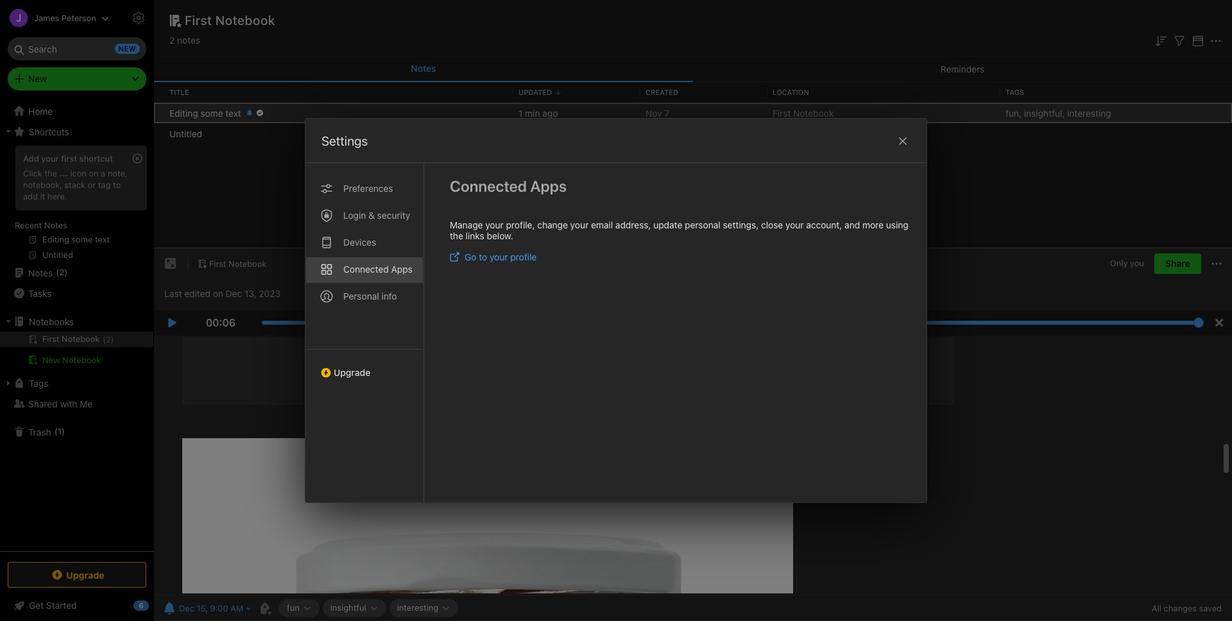 Task type: describe. For each thing, give the bounding box(es) containing it.
row group containing editing some text
[[154, 103, 1232, 144]]

...
[[59, 168, 68, 178]]

tasks button
[[0, 283, 153, 304]]

login & security
[[343, 210, 410, 221]]

manage your profile, change your email address, update personal settings, close your account, and more using the links below.
[[450, 219, 908, 241]]

location
[[773, 88, 809, 96]]

change
[[537, 219, 568, 230]]

your right close
[[785, 219, 804, 230]]

0 horizontal spatial the
[[44, 168, 57, 178]]

dec
[[226, 288, 242, 299]]

stack
[[64, 180, 85, 190]]

fun button
[[279, 599, 319, 617]]

notebook inside the note window element
[[229, 258, 267, 269]]

note,
[[108, 168, 127, 178]]

some
[[200, 107, 223, 118]]

a
[[101, 168, 105, 178]]

home
[[28, 106, 53, 116]]

2 notes
[[169, 35, 200, 46]]

tags inside button
[[29, 378, 48, 389]]

trash
[[28, 426, 51, 437]]

recent
[[15, 220, 42, 230]]

share button
[[1154, 254, 1201, 274]]

0 vertical spatial upgrade button
[[305, 349, 424, 383]]

profile
[[510, 252, 537, 262]]

notebooks link
[[0, 311, 153, 332]]

settings tooltip
[[142, 5, 205, 30]]

you
[[1130, 258, 1144, 269]]

text
[[225, 107, 241, 118]]

upgrade for top the upgrade popup button
[[334, 367, 370, 378]]

notes for notes ( 2 )
[[28, 267, 53, 278]]

) for trash
[[62, 426, 65, 437]]

created
[[646, 88, 678, 96]]

shared with me link
[[0, 393, 153, 414]]

interesting inside button
[[397, 603, 438, 613]]

1 horizontal spatial settings
[[321, 133, 368, 148]]

first notebook button
[[193, 255, 271, 273]]

new for new
[[28, 73, 47, 84]]

notes
[[177, 35, 200, 46]]

here.
[[47, 191, 67, 201]]

1 inside trash ( 1 )
[[58, 426, 62, 437]]

editing
[[169, 107, 198, 118]]

personal
[[343, 291, 379, 302]]

email
[[591, 219, 613, 230]]

1 min ago
[[519, 107, 558, 118]]

Search text field
[[17, 37, 137, 60]]

and
[[845, 219, 860, 230]]

manage
[[450, 219, 483, 230]]

close image
[[895, 133, 911, 149]]

ago
[[542, 107, 558, 118]]

7
[[664, 107, 669, 118]]

on inside the note window element
[[213, 288, 223, 299]]

fun
[[287, 603, 300, 613]]

tag
[[98, 180, 111, 190]]

notebooks
[[29, 316, 74, 327]]

updated
[[519, 88, 552, 96]]

shortcuts button
[[0, 121, 153, 142]]

new notebook button
[[0, 352, 153, 368]]

&
[[368, 210, 375, 221]]

links
[[466, 230, 484, 241]]

account,
[[806, 219, 842, 230]]

1 vertical spatial upgrade button
[[8, 562, 146, 588]]

0 vertical spatial apps
[[530, 177, 567, 195]]

min
[[525, 107, 540, 118]]

insightful,
[[1024, 107, 1065, 118]]

title
[[169, 88, 189, 96]]

1 vertical spatial first notebook
[[773, 107, 834, 118]]

or
[[88, 180, 96, 190]]

first
[[61, 153, 77, 164]]

0 vertical spatial first
[[185, 13, 212, 28]]

tags button
[[0, 373, 153, 393]]

only you
[[1110, 258, 1144, 269]]

your down below. on the top of the page
[[490, 252, 508, 262]]

update
[[653, 219, 682, 230]]

00:06
[[206, 317, 236, 329]]

add tag image
[[257, 601, 273, 616]]

fun,
[[1006, 107, 1022, 118]]

profile,
[[506, 219, 535, 230]]

insightful button
[[323, 599, 386, 617]]

) for notes
[[64, 267, 68, 277]]

your left email
[[570, 219, 589, 230]]

untitled
[[169, 128, 202, 139]]

with
[[60, 398, 77, 409]]

insightful
[[330, 603, 366, 613]]

settings image
[[131, 10, 146, 26]]

it
[[40, 191, 45, 201]]

add your first shortcut
[[23, 153, 113, 164]]



Task type: locate. For each thing, give the bounding box(es) containing it.
connected apps up profile,
[[450, 177, 567, 195]]

new up tags button
[[42, 355, 60, 365]]

( for notes
[[56, 267, 59, 277]]

tree containing home
[[0, 101, 154, 551]]

your up click the ...
[[41, 153, 59, 164]]

0 horizontal spatial 1
[[58, 426, 62, 437]]

1 vertical spatial on
[[213, 288, 223, 299]]

group
[[0, 142, 153, 268]]

new notebook
[[42, 355, 101, 365]]

connected apps up personal info
[[343, 264, 413, 275]]

home link
[[0, 101, 154, 121]]

to down note,
[[113, 180, 121, 190]]

connected up manage
[[450, 177, 527, 195]]

( inside the notes ( 2 )
[[56, 267, 59, 277]]

1 vertical spatial connected
[[343, 264, 389, 275]]

editing some text
[[169, 107, 241, 118]]

0 vertical spatial )
[[64, 267, 68, 277]]

0 horizontal spatial to
[[113, 180, 121, 190]]

0 vertical spatial tab list
[[154, 56, 1232, 82]]

nov
[[646, 107, 662, 118]]

tab list containing preferences
[[305, 163, 424, 502]]

last edited on dec 13, 2023
[[164, 288, 281, 299]]

on left a
[[89, 168, 99, 178]]

1 horizontal spatial interesting
[[1067, 107, 1111, 118]]

0 vertical spatial new
[[28, 73, 47, 84]]

new inside new notebook button
[[42, 355, 60, 365]]

1 vertical spatial interesting
[[397, 603, 438, 613]]

trash ( 1 )
[[28, 426, 65, 437]]

all changes saved
[[1152, 603, 1222, 613]]

0 vertical spatial tags
[[1006, 88, 1024, 96]]

2 vertical spatial first notebook
[[209, 258, 267, 269]]

1 horizontal spatial the
[[450, 230, 463, 241]]

first down "location" at the right top of the page
[[773, 107, 791, 118]]

) right trash
[[62, 426, 65, 437]]

notebook,
[[23, 180, 62, 190]]

note window element
[[154, 248, 1232, 621]]

expand note image
[[163, 256, 178, 272]]

tags
[[1006, 88, 1024, 96], [29, 378, 48, 389]]

0 vertical spatial connected
[[450, 177, 527, 195]]

close
[[761, 219, 783, 230]]

2 vertical spatial first
[[209, 258, 226, 269]]

1 horizontal spatial connected apps
[[450, 177, 567, 195]]

0 horizontal spatial upgrade button
[[8, 562, 146, 588]]

1
[[519, 107, 523, 118], [58, 426, 62, 437]]

apps up change
[[530, 177, 567, 195]]

untitled button
[[154, 123, 1232, 144]]

2023
[[259, 288, 281, 299]]

group inside tree
[[0, 142, 153, 268]]

1 vertical spatial settings
[[321, 133, 368, 148]]

first notebook up notes
[[185, 13, 275, 28]]

1 vertical spatial (
[[54, 426, 58, 437]]

settings,
[[723, 219, 759, 230]]

upgrade inside tab list
[[334, 367, 370, 378]]

info
[[381, 291, 397, 302]]

notes ( 2 )
[[28, 267, 68, 278]]

to inside icon on a note, notebook, stack or tag to add it here.
[[113, 180, 121, 190]]

your inside tree
[[41, 153, 59, 164]]

first up notes
[[185, 13, 212, 28]]

None search field
[[17, 37, 137, 60]]

1 vertical spatial )
[[62, 426, 65, 437]]

0 vertical spatial connected apps
[[450, 177, 567, 195]]

0 vertical spatial to
[[113, 180, 121, 190]]

first notebook inside button
[[209, 258, 267, 269]]

0 vertical spatial 1
[[519, 107, 523, 118]]

first notebook up dec
[[209, 258, 267, 269]]

shortcuts
[[29, 126, 69, 137]]

(
[[56, 267, 59, 277], [54, 426, 58, 437]]

shared with me
[[28, 398, 93, 409]]

tab list
[[154, 56, 1232, 82], [305, 163, 424, 502]]

upgrade for the upgrade popup button to the bottom
[[66, 570, 104, 580]]

1 vertical spatial the
[[450, 230, 463, 241]]

go
[[465, 252, 476, 262]]

new inside new popup button
[[28, 73, 47, 84]]

0 horizontal spatial apps
[[391, 264, 413, 275]]

1 vertical spatial 1
[[58, 426, 62, 437]]

0 horizontal spatial connected apps
[[343, 264, 413, 275]]

connected inside tab list
[[343, 264, 389, 275]]

group containing add your first shortcut
[[0, 142, 153, 268]]

apps up info
[[391, 264, 413, 275]]

share
[[1165, 258, 1190, 269]]

1 vertical spatial connected apps
[[343, 264, 413, 275]]

using
[[886, 219, 908, 230]]

click
[[23, 168, 42, 178]]

new button
[[8, 67, 146, 90]]

0 horizontal spatial tags
[[29, 378, 48, 389]]

new notebook group
[[0, 332, 153, 373]]

new for new notebook
[[42, 355, 60, 365]]

1 vertical spatial tags
[[29, 378, 48, 389]]

reminders button
[[693, 56, 1232, 82]]

settings inside tooltip
[[162, 12, 195, 22]]

0 horizontal spatial connected
[[343, 264, 389, 275]]

only
[[1110, 258, 1128, 269]]

first notebook down "location" at the right top of the page
[[773, 107, 834, 118]]

more
[[862, 219, 884, 230]]

last
[[164, 288, 182, 299]]

go to your profile
[[465, 252, 537, 262]]

on left dec
[[213, 288, 223, 299]]

first notebook
[[185, 13, 275, 28], [773, 107, 834, 118], [209, 258, 267, 269]]

connected
[[450, 177, 527, 195], [343, 264, 389, 275]]

settings
[[162, 12, 195, 22], [321, 133, 368, 148]]

1 horizontal spatial upgrade
[[334, 367, 370, 378]]

click the ...
[[23, 168, 68, 178]]

1 vertical spatial upgrade
[[66, 570, 104, 580]]

tags up fun,
[[1006, 88, 1024, 96]]

) up tasks button
[[64, 267, 68, 277]]

0 vertical spatial (
[[56, 267, 59, 277]]

2 up tasks button
[[59, 267, 64, 277]]

0 horizontal spatial interesting
[[397, 603, 438, 613]]

on inside icon on a note, notebook, stack or tag to add it here.
[[89, 168, 99, 178]]

notes
[[411, 63, 436, 74], [44, 220, 67, 230], [28, 267, 53, 278]]

1 horizontal spatial 1
[[519, 107, 523, 118]]

2 left notes
[[169, 35, 175, 46]]

1 vertical spatial apps
[[391, 264, 413, 275]]

tags up shared
[[29, 378, 48, 389]]

the inside manage your profile, change your email address, update personal settings, close your account, and more using the links below.
[[450, 230, 463, 241]]

1 horizontal spatial connected
[[450, 177, 527, 195]]

recent notes
[[15, 220, 67, 230]]

notebook inside 'row group'
[[793, 107, 834, 118]]

devices
[[343, 237, 376, 248]]

your
[[41, 153, 59, 164], [485, 219, 504, 230], [570, 219, 589, 230], [785, 219, 804, 230], [490, 252, 508, 262]]

) inside trash ( 1 )
[[62, 426, 65, 437]]

0 vertical spatial upgrade
[[334, 367, 370, 378]]

0 vertical spatial settings
[[162, 12, 195, 22]]

cell
[[0, 332, 153, 347]]

tasks
[[28, 288, 52, 299]]

0 vertical spatial interesting
[[1067, 107, 1111, 118]]

go to your profile button
[[450, 252, 537, 262]]

1 horizontal spatial upgrade button
[[305, 349, 424, 383]]

1 horizontal spatial tags
[[1006, 88, 1024, 96]]

notes for notes
[[411, 63, 436, 74]]

2 inside the notes ( 2 )
[[59, 267, 64, 277]]

0 vertical spatial 2
[[169, 35, 175, 46]]

edited
[[184, 288, 210, 299]]

0 horizontal spatial settings
[[162, 12, 195, 22]]

0 vertical spatial the
[[44, 168, 57, 178]]

0 vertical spatial first notebook
[[185, 13, 275, 28]]

notes inside the notes ( 2 )
[[28, 267, 53, 278]]

0 vertical spatial notes
[[411, 63, 436, 74]]

0 horizontal spatial upgrade
[[66, 570, 104, 580]]

apps inside tab list
[[391, 264, 413, 275]]

first up 'last edited on dec 13, 2023'
[[209, 258, 226, 269]]

interesting right insightful button
[[397, 603, 438, 613]]

the left links
[[450, 230, 463, 241]]

1 horizontal spatial 2
[[169, 35, 175, 46]]

add
[[23, 191, 38, 201]]

0 horizontal spatial 2
[[59, 267, 64, 277]]

shortcut
[[79, 153, 113, 164]]

shared
[[28, 398, 58, 409]]

1 horizontal spatial apps
[[530, 177, 567, 195]]

1 horizontal spatial to
[[479, 252, 487, 262]]

tree
[[0, 101, 154, 551]]

( inside trash ( 1 )
[[54, 426, 58, 437]]

to right go at left
[[479, 252, 487, 262]]

Note Editor text field
[[154, 336, 1232, 595]]

1 vertical spatial tab list
[[305, 163, 424, 502]]

0 horizontal spatial on
[[89, 168, 99, 178]]

reminders
[[941, 63, 985, 74]]

login
[[343, 210, 366, 221]]

) inside the notes ( 2 )
[[64, 267, 68, 277]]

( up tasks button
[[56, 267, 59, 277]]

icon on a note, notebook, stack or tag to add it here.
[[23, 168, 127, 201]]

notes inside notes "button"
[[411, 63, 436, 74]]

1 horizontal spatial on
[[213, 288, 223, 299]]

tab list containing notes
[[154, 56, 1232, 82]]

first
[[185, 13, 212, 28], [773, 107, 791, 118], [209, 258, 226, 269]]

first inside button
[[209, 258, 226, 269]]

( for trash
[[54, 426, 58, 437]]

connected apps inside tab list
[[343, 264, 413, 275]]

new up home
[[28, 73, 47, 84]]

address,
[[615, 219, 651, 230]]

upgrade button
[[305, 349, 424, 383], [8, 562, 146, 588]]

settings up preferences
[[321, 133, 368, 148]]

row group
[[154, 103, 1232, 144]]

2
[[169, 35, 175, 46], [59, 267, 64, 277]]

preferences
[[343, 183, 393, 194]]

personal info
[[343, 291, 397, 302]]

1 right trash
[[58, 426, 62, 437]]

new
[[28, 73, 47, 84], [42, 355, 60, 365]]

( right trash
[[54, 426, 58, 437]]

me
[[80, 398, 93, 409]]

notes inside group
[[44, 220, 67, 230]]

personal
[[685, 219, 720, 230]]

1 vertical spatial 2
[[59, 267, 64, 277]]

connected apps
[[450, 177, 567, 195], [343, 264, 413, 275]]

your right links
[[485, 219, 504, 230]]

1 vertical spatial first
[[773, 107, 791, 118]]

security
[[377, 210, 410, 221]]

expand tags image
[[3, 378, 13, 388]]

add
[[23, 153, 39, 164]]

0 vertical spatial on
[[89, 168, 99, 178]]

below.
[[487, 230, 513, 241]]

connected up personal info
[[343, 264, 389, 275]]

interesting right insightful,
[[1067, 107, 1111, 118]]

fun, insightful, interesting
[[1006, 107, 1111, 118]]

13,
[[244, 288, 256, 299]]

nov 7
[[646, 107, 669, 118]]

expand notebooks image
[[3, 316, 13, 327]]

1 vertical spatial to
[[479, 252, 487, 262]]

1 vertical spatial new
[[42, 355, 60, 365]]

the
[[44, 168, 57, 178], [450, 230, 463, 241]]

2 vertical spatial notes
[[28, 267, 53, 278]]

the left ... at the left top of page
[[44, 168, 57, 178]]

notebook inside group
[[62, 355, 101, 365]]

1 left min
[[519, 107, 523, 118]]

1 vertical spatial notes
[[44, 220, 67, 230]]

all
[[1152, 603, 1161, 613]]

settings up 2 notes
[[162, 12, 195, 22]]



Task type: vqa. For each thing, say whether or not it's contained in the screenshot.
Help and Learning task checklist field
no



